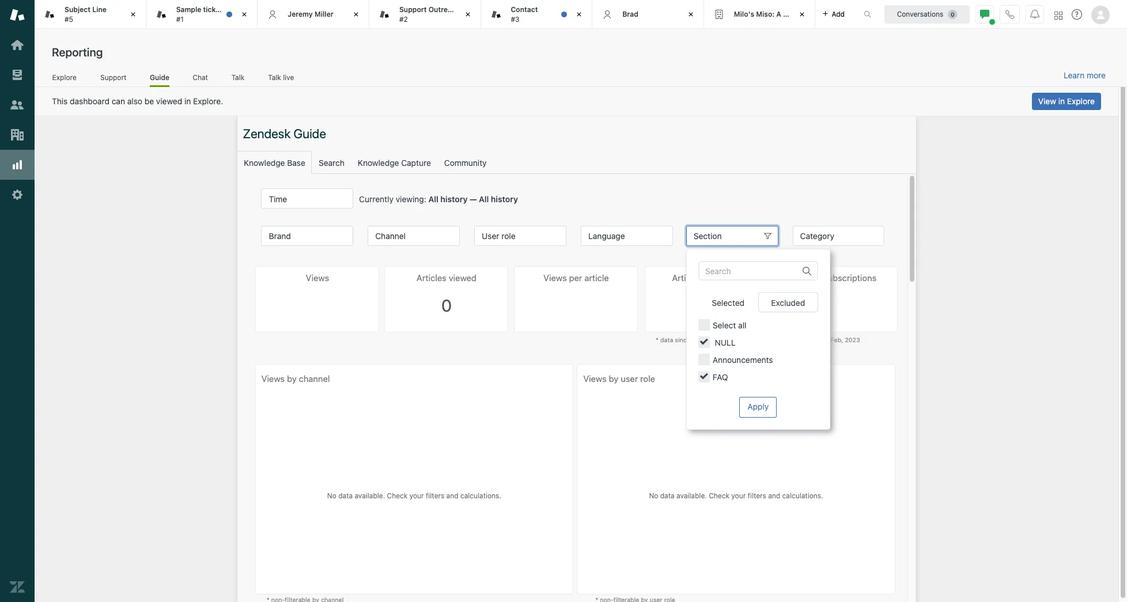 Task type: describe. For each thing, give the bounding box(es) containing it.
brad
[[623, 10, 639, 18]]

explore inside button
[[1068, 96, 1096, 106]]

talk link
[[231, 73, 245, 85]]

6 close image from the left
[[797, 9, 809, 20]]

add button
[[816, 0, 852, 28]]

support for support
[[100, 73, 127, 82]]

this
[[52, 96, 68, 106]]

#5
[[65, 15, 73, 23]]

get help image
[[1073, 9, 1083, 20]]

brad tab
[[593, 0, 705, 29]]

close image
[[127, 9, 139, 20]]

tab containing contact
[[481, 0, 593, 29]]

dashboard
[[70, 96, 110, 106]]

3 close image from the left
[[462, 9, 474, 20]]

button displays agent's chat status as online. image
[[981, 10, 990, 19]]

explore link
[[52, 73, 77, 85]]

zendesk products image
[[1055, 11, 1063, 19]]

live
[[283, 73, 294, 82]]

views image
[[10, 67, 25, 82]]

support for support outreach #2
[[400, 5, 427, 14]]

support link
[[100, 73, 127, 85]]

#1
[[176, 15, 184, 23]]

#3
[[511, 15, 520, 23]]

view in explore
[[1039, 96, 1096, 106]]

learn more link
[[1064, 70, 1107, 81]]

0 vertical spatial explore
[[52, 73, 77, 82]]

jeremy
[[288, 10, 313, 18]]

jeremy miller tab
[[258, 0, 370, 29]]

view
[[1039, 96, 1057, 106]]

conversations button
[[885, 5, 970, 23]]

tab containing subject line
[[35, 0, 146, 29]]

subject line #5
[[65, 5, 107, 23]]

talk for talk
[[232, 73, 245, 82]]

contact #3
[[511, 5, 538, 23]]

viewed
[[156, 96, 182, 106]]

guide
[[150, 73, 170, 82]]

main element
[[0, 0, 35, 603]]

close image inside #1 tab
[[239, 9, 250, 20]]

tab containing support outreach
[[370, 0, 481, 29]]

jeremy miller
[[288, 10, 334, 18]]

line
[[92, 5, 107, 14]]

admin image
[[10, 187, 25, 202]]

talk live link
[[268, 73, 295, 85]]

explore.
[[193, 96, 223, 106]]

4 close image from the left
[[574, 9, 585, 20]]

in inside button
[[1059, 96, 1066, 106]]

reporting
[[52, 46, 103, 59]]

chat
[[193, 73, 208, 82]]

tabs tab list
[[35, 0, 852, 29]]



Task type: locate. For each thing, give the bounding box(es) containing it.
subject
[[65, 5, 91, 14]]

2 in from the left
[[1059, 96, 1066, 106]]

talk
[[232, 73, 245, 82], [268, 73, 281, 82]]

support inside support link
[[100, 73, 127, 82]]

1 vertical spatial support
[[100, 73, 127, 82]]

explore down learn more link
[[1068, 96, 1096, 106]]

learn
[[1064, 70, 1085, 80]]

support up #2
[[400, 5, 427, 14]]

talk right chat
[[232, 73, 245, 82]]

1 horizontal spatial explore
[[1068, 96, 1096, 106]]

explore up this
[[52, 73, 77, 82]]

tab
[[35, 0, 146, 29], [370, 0, 481, 29], [481, 0, 593, 29], [705, 0, 816, 29]]

0 horizontal spatial support
[[100, 73, 127, 82]]

add
[[832, 10, 845, 18]]

in right the viewed
[[185, 96, 191, 106]]

#2
[[400, 15, 408, 23]]

1 horizontal spatial support
[[400, 5, 427, 14]]

1 tab from the left
[[35, 0, 146, 29]]

support
[[400, 5, 427, 14], [100, 73, 127, 82]]

guide link
[[150, 73, 170, 87]]

outreach
[[429, 5, 460, 14]]

0 horizontal spatial in
[[185, 96, 191, 106]]

close image
[[239, 9, 250, 20], [351, 9, 362, 20], [462, 9, 474, 20], [574, 9, 585, 20], [686, 9, 697, 20], [797, 9, 809, 20]]

1 horizontal spatial in
[[1059, 96, 1066, 106]]

be
[[145, 96, 154, 106]]

notifications image
[[1031, 10, 1040, 19]]

get started image
[[10, 37, 25, 52]]

2 talk from the left
[[268, 73, 281, 82]]

conversations
[[898, 10, 944, 18]]

view in explore button
[[1033, 93, 1102, 110]]

talk live
[[268, 73, 294, 82]]

in right view
[[1059, 96, 1066, 106]]

2 close image from the left
[[351, 9, 362, 20]]

this dashboard can also be viewed in explore.
[[52, 96, 223, 106]]

support up can
[[100, 73, 127, 82]]

1 in from the left
[[185, 96, 191, 106]]

zendesk image
[[10, 580, 25, 595]]

zendesk support image
[[10, 7, 25, 22]]

2 tab from the left
[[370, 0, 481, 29]]

4 tab from the left
[[705, 0, 816, 29]]

close image inside "jeremy miller" tab
[[351, 9, 362, 20]]

#1 tab
[[146, 0, 258, 29]]

3 tab from the left
[[481, 0, 593, 29]]

0 horizontal spatial explore
[[52, 73, 77, 82]]

support inside support outreach #2
[[400, 5, 427, 14]]

explore
[[52, 73, 77, 82], [1068, 96, 1096, 106]]

5 close image from the left
[[686, 9, 697, 20]]

close image inside brad tab
[[686, 9, 697, 20]]

also
[[127, 96, 142, 106]]

talk for talk live
[[268, 73, 281, 82]]

contact
[[511, 5, 538, 14]]

in
[[185, 96, 191, 106], [1059, 96, 1066, 106]]

talk left live
[[268, 73, 281, 82]]

1 talk from the left
[[232, 73, 245, 82]]

1 vertical spatial explore
[[1068, 96, 1096, 106]]

0 horizontal spatial talk
[[232, 73, 245, 82]]

learn more
[[1064, 70, 1107, 80]]

1 close image from the left
[[239, 9, 250, 20]]

can
[[112, 96, 125, 106]]

support outreach #2
[[400, 5, 460, 23]]

more
[[1088, 70, 1107, 80]]

0 vertical spatial support
[[400, 5, 427, 14]]

1 horizontal spatial talk
[[268, 73, 281, 82]]

chat link
[[193, 73, 208, 85]]

organizations image
[[10, 127, 25, 142]]

miller
[[315, 10, 334, 18]]

reporting image
[[10, 157, 25, 172]]

customers image
[[10, 97, 25, 112]]



Task type: vqa. For each thing, say whether or not it's contained in the screenshot.
New corresponding to New ticket
no



